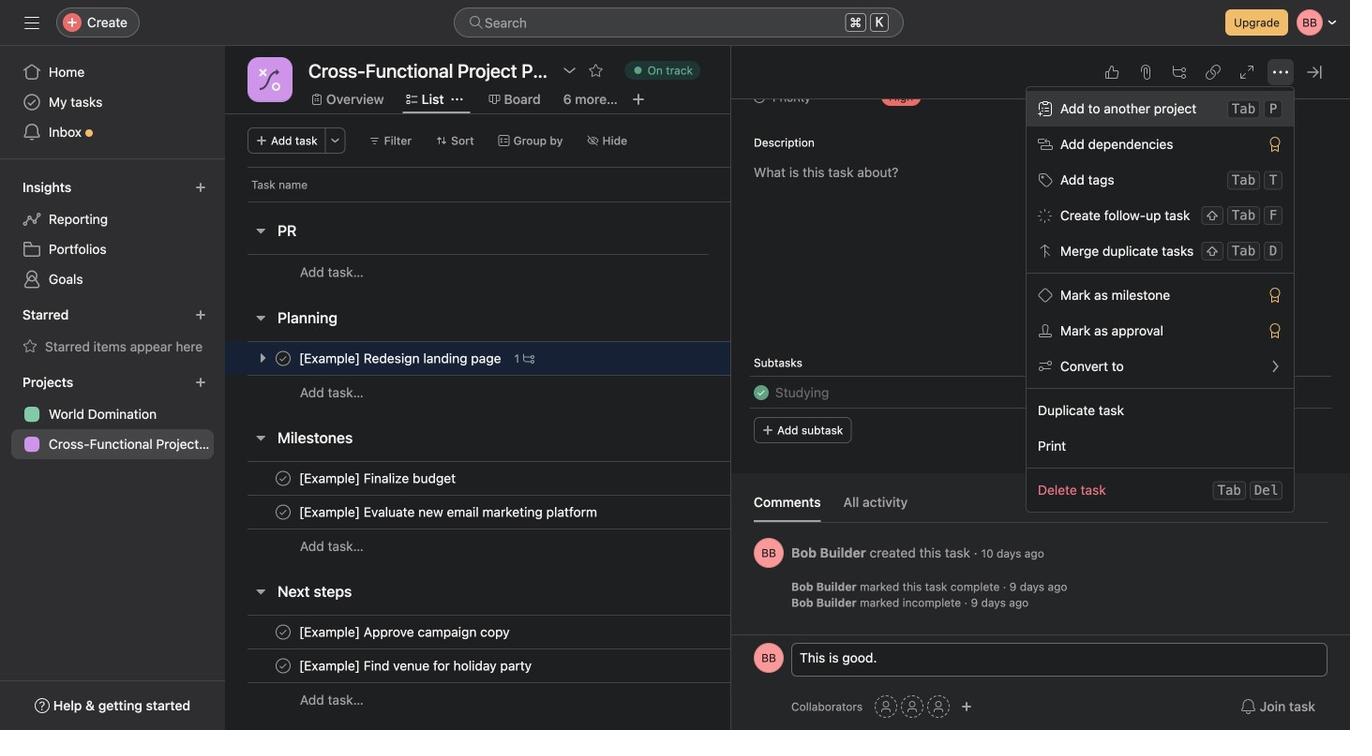 Task type: locate. For each thing, give the bounding box(es) containing it.
0 vertical spatial mark complete checkbox
[[272, 468, 295, 490]]

1 vertical spatial open user profile image
[[754, 644, 784, 674]]

3 mark complete checkbox from the top
[[272, 655, 295, 678]]

[example] redesign landing page dialog
[[732, 0, 1351, 731]]

list item
[[732, 376, 1351, 410]]

new project or portfolio image
[[195, 377, 206, 388]]

2 vertical spatial mark complete checkbox
[[272, 655, 295, 678]]

toggle assignee popover image
[[1265, 382, 1287, 404]]

0 vertical spatial task name text field
[[296, 349, 507, 368]]

None text field
[[304, 53, 553, 87]]

mark complete checkbox for second collapse task list for this group icon
[[272, 655, 295, 678]]

0 vertical spatial open user profile image
[[754, 538, 784, 569]]

collapse task list for this group image up expand subtask list for the task [example] redesign landing page icon at left
[[253, 311, 268, 326]]

close details image
[[1308, 65, 1323, 80]]

3 task name text field from the top
[[296, 657, 538, 676]]

[example] find venue for holiday party cell
[[225, 649, 732, 684]]

collapse task list for this group image for header planning tree grid
[[253, 311, 268, 326]]

2 task name text field from the top
[[296, 503, 603, 522]]

row
[[225, 167, 801, 202], [248, 201, 732, 203], [225, 254, 913, 290], [225, 375, 913, 410], [225, 462, 913, 496], [225, 495, 913, 530], [225, 529, 913, 564], [225, 615, 913, 650], [225, 649, 913, 684], [225, 683, 913, 718]]

mark complete checkbox inside [example] redesign landing page cell
[[272, 348, 295, 370]]

1 collapse task list for this group image from the top
[[253, 311, 268, 326]]

full screen image
[[1240, 65, 1255, 80]]

tab actions image
[[452, 94, 463, 105]]

hide sidebar image
[[24, 15, 39, 30]]

attachments: add a file to this task, [example] redesign landing page image
[[1139, 65, 1154, 80]]

1 open user profile image from the top
[[754, 538, 784, 569]]

mark complete checkbox for '[example] find venue for holiday party' cell
[[272, 622, 295, 644]]

4 mark complete image from the top
[[272, 655, 295, 678]]

2 collapse task list for this group image from the top
[[253, 431, 268, 446]]

1 vertical spatial task name text field
[[296, 503, 603, 522]]

mark complete image
[[272, 348, 295, 370], [272, 501, 295, 524], [272, 622, 295, 644], [272, 655, 295, 678]]

2 mark complete checkbox from the top
[[272, 622, 295, 644]]

Mark complete checkbox
[[272, 348, 295, 370], [272, 501, 295, 524], [272, 655, 295, 678]]

1 mark complete checkbox from the top
[[272, 348, 295, 370]]

menu item
[[1027, 91, 1295, 127]]

mark complete image inside '[example] find venue for holiday party' cell
[[272, 655, 295, 678]]

1 vertical spatial collapse task list for this group image
[[253, 431, 268, 446]]

2 task name text field from the top
[[296, 623, 516, 642]]

Task name text field
[[296, 470, 462, 488], [296, 503, 603, 522], [296, 657, 538, 676]]

add tab image
[[631, 92, 646, 107]]

Task Name text field
[[776, 383, 830, 403]]

Completed checkbox
[[751, 382, 773, 404]]

tab list
[[754, 493, 1328, 523]]

main content
[[732, 0, 1351, 635]]

2 mark complete checkbox from the top
[[272, 501, 295, 524]]

2 vertical spatial task name text field
[[296, 657, 538, 676]]

2 mark complete image from the top
[[272, 501, 295, 524]]

collapse task list for this group image
[[253, 311, 268, 326], [253, 431, 268, 446]]

collapse task list for this group image down expand subtask list for the task [example] redesign landing page icon at left
[[253, 431, 268, 446]]

mark complete image for '[example] find venue for holiday party' cell
[[272, 655, 295, 678]]

Task name text field
[[296, 349, 507, 368], [296, 623, 516, 642]]

0 vertical spatial collapse task list for this group image
[[253, 223, 268, 238]]

None field
[[454, 8, 904, 38]]

2 open user profile image from the top
[[754, 644, 784, 674]]

1 vertical spatial mark complete checkbox
[[272, 622, 295, 644]]

mark complete image inside [example] evaluate new email marketing platform cell
[[272, 501, 295, 524]]

0 vertical spatial task name text field
[[296, 470, 462, 488]]

task name text field inside '[example] find venue for holiday party' cell
[[296, 657, 538, 676]]

mark complete checkbox inside '[example] find venue for holiday party' cell
[[272, 655, 295, 678]]

mark complete checkbox inside [example] approve campaign copy cell
[[272, 622, 295, 644]]

mark complete image inside [example] approve campaign copy cell
[[272, 622, 295, 644]]

add to starred image
[[589, 63, 604, 78]]

0 likes. click to like this task image
[[1105, 65, 1120, 80]]

edit comment document
[[793, 648, 1327, 690]]

line_and_symbols image
[[259, 68, 281, 91]]

collapse task list for this group image
[[253, 223, 268, 238], [253, 584, 268, 599]]

0 vertical spatial collapse task list for this group image
[[253, 311, 268, 326]]

open user profile image
[[754, 538, 784, 569], [754, 644, 784, 674]]

1 task name text field from the top
[[296, 349, 507, 368]]

1 task name text field from the top
[[296, 470, 462, 488]]

mark complete image for [example] evaluate new email marketing platform cell
[[272, 501, 295, 524]]

Mark complete checkbox
[[272, 468, 295, 490], [272, 622, 295, 644]]

mark complete checkbox for [example] evaluate new email marketing platform cell
[[272, 468, 295, 490]]

1 vertical spatial task name text field
[[296, 623, 516, 642]]

3 mark complete image from the top
[[272, 622, 295, 644]]

mark complete checkbox inside [example] finalize budget cell
[[272, 468, 295, 490]]

[example] redesign landing page cell
[[225, 341, 732, 376]]

more actions image
[[330, 135, 341, 146]]

0 vertical spatial mark complete checkbox
[[272, 348, 295, 370]]

tab list inside [example] redesign landing page dialog
[[754, 493, 1328, 523]]

task name text field for mark complete option in [example] approve campaign copy cell
[[296, 657, 538, 676]]

add items to starred image
[[195, 310, 206, 321]]

1 vertical spatial mark complete checkbox
[[272, 501, 295, 524]]

task name text field inside [example] evaluate new email marketing platform cell
[[296, 503, 603, 522]]

mark complete checkbox inside [example] evaluate new email marketing platform cell
[[272, 501, 295, 524]]

starred element
[[0, 298, 225, 366]]

show options image
[[562, 63, 577, 78]]

1 vertical spatial collapse task list for this group image
[[253, 584, 268, 599]]

1 mark complete checkbox from the top
[[272, 468, 295, 490]]

completed image
[[751, 382, 773, 404]]



Task type: describe. For each thing, give the bounding box(es) containing it.
1 mark complete image from the top
[[272, 348, 295, 370]]

[example] evaluate new email marketing platform cell
[[225, 495, 732, 530]]

1 collapse task list for this group image from the top
[[253, 223, 268, 238]]

header milestones tree grid
[[225, 462, 913, 564]]

2 collapse task list for this group image from the top
[[253, 584, 268, 599]]

expand subtask list for the task [example] redesign landing page image
[[255, 351, 270, 366]]

more actions for this task image
[[1274, 65, 1289, 80]]

task name text field inside [example] approve campaign copy cell
[[296, 623, 516, 642]]

insights element
[[0, 171, 225, 298]]

mark complete image
[[272, 468, 295, 490]]

header next steps tree grid
[[225, 615, 913, 718]]

projects element
[[0, 366, 225, 463]]

task name text field inside [example] redesign landing page cell
[[296, 349, 507, 368]]

Search tasks, projects, and more text field
[[454, 8, 904, 38]]

copy task link image
[[1206, 65, 1221, 80]]

global element
[[0, 46, 225, 159]]

task name text field for mark complete option within [example] finalize budget cell
[[296, 503, 603, 522]]

add or remove collaborators image
[[962, 702, 973, 713]]

1 subtask image
[[524, 353, 535, 364]]

new insights image
[[195, 182, 206, 193]]

task name text field inside [example] finalize budget cell
[[296, 470, 462, 488]]

[example] approve campaign copy cell
[[225, 615, 732, 650]]

[example] finalize budget cell
[[225, 462, 732, 496]]

header planning tree grid
[[225, 341, 913, 410]]

add subtask image
[[1173, 65, 1188, 80]]

collapse task list for this group image for header milestones tree grid
[[253, 431, 268, 446]]

mark complete image for [example] approve campaign copy cell
[[272, 622, 295, 644]]

mark complete checkbox for header milestones tree grid collapse task list for this group image
[[272, 501, 295, 524]]



Task type: vqa. For each thing, say whether or not it's contained in the screenshot.
"cross-functional project plan"
no



